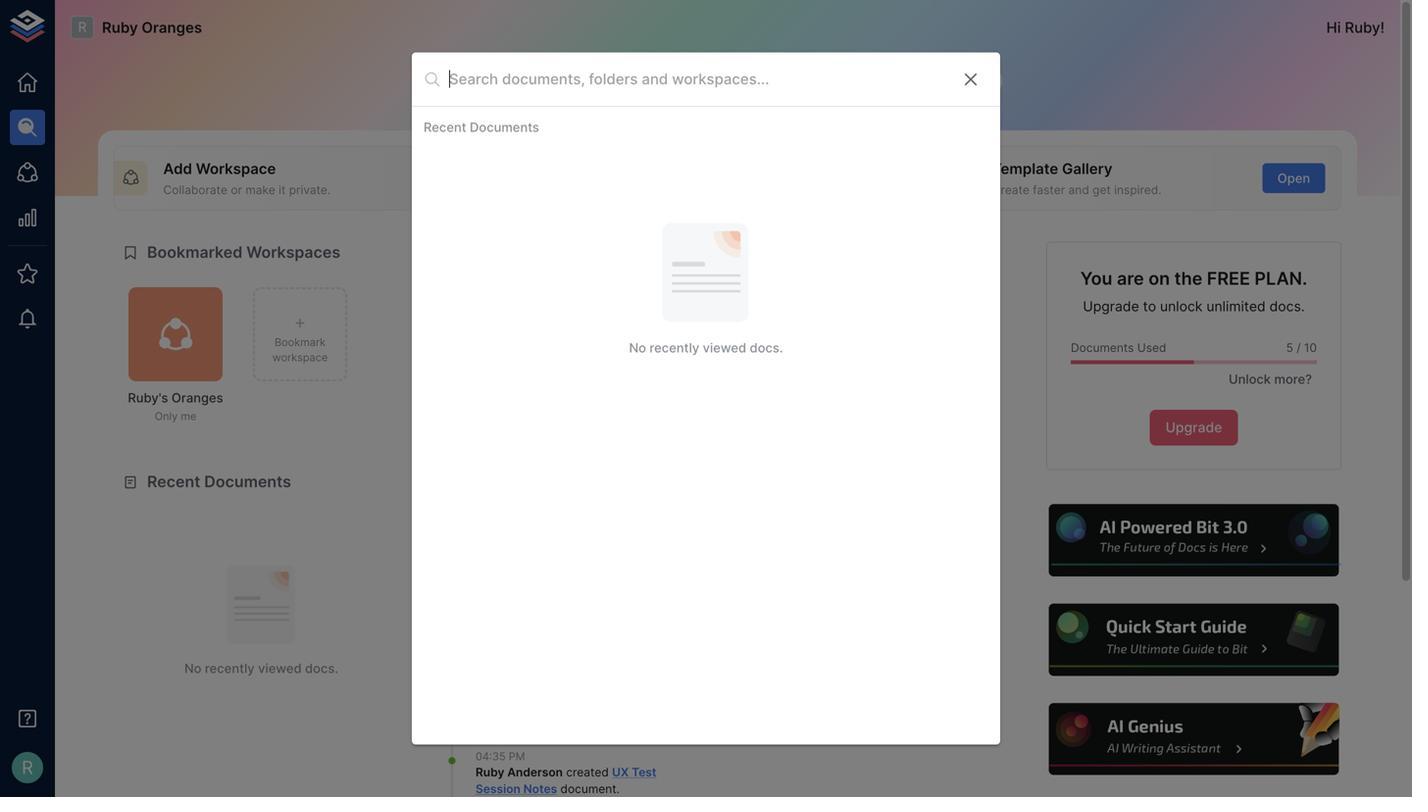 Task type: describe. For each thing, give the bounding box(es) containing it.
on
[[1149, 268, 1170, 289]]

search documents, folders and workspaces...
[[494, 72, 814, 90]]

created
[[566, 766, 609, 780]]

create
[[992, 183, 1030, 197]]

make
[[246, 183, 275, 197]]

workspace
[[196, 160, 276, 178]]

hi
[[1327, 19, 1341, 36]]

04:35 pm
[[476, 750, 525, 763]]

unlimited
[[1207, 298, 1266, 315]]

docs. inside the you are on the free plan. upgrade to unlock unlimited docs.
[[1270, 298, 1305, 315]]

ruby for ruby anderson created
[[476, 766, 504, 780]]

bookmark workspace button
[[253, 287, 347, 381]]

0 horizontal spatial recent documents
[[147, 472, 291, 491]]

1 vertical spatial documents
[[1071, 341, 1134, 355]]

ruby's oranges only me
[[128, 390, 223, 423]]

bookmark
[[275, 336, 326, 349]]

and inside template gallery create faster and get inspired.
[[1069, 183, 1089, 197]]

r inside button
[[22, 757, 33, 779]]

free
[[1207, 268, 1250, 289]]

used
[[1137, 341, 1166, 355]]

ruby for ruby oranges
[[102, 19, 138, 36]]

ux test session notes link
[[476, 766, 657, 796]]

0 vertical spatial no recently viewed docs.
[[629, 340, 783, 356]]

more?
[[1274, 372, 1312, 387]]

workspaces
[[246, 243, 340, 262]]

1 horizontal spatial viewed
[[703, 340, 746, 356]]

/
[[1297, 341, 1301, 355]]

the
[[1175, 268, 1203, 289]]

1 horizontal spatial recently
[[650, 340, 699, 356]]

are
[[1117, 268, 1144, 289]]

to
[[1143, 298, 1156, 315]]

faster
[[1033, 183, 1065, 197]]

open
[[1278, 171, 1310, 186]]

0 horizontal spatial viewed
[[258, 661, 302, 676]]

you
[[1081, 268, 1113, 289]]

plan.
[[1255, 268, 1308, 289]]

test
[[632, 766, 657, 780]]

oranges for ruby's oranges only me
[[172, 390, 223, 406]]

session
[[476, 782, 521, 796]]

bookmarked
[[147, 243, 243, 262]]

template
[[992, 160, 1059, 178]]

r button
[[6, 746, 49, 789]]

you are on the free plan. upgrade to unlock unlimited docs.
[[1081, 268, 1308, 315]]

!
[[1380, 19, 1385, 36]]

unlock more? button
[[1218, 364, 1317, 394]]

me
[[181, 410, 196, 423]]

get
[[1093, 183, 1111, 197]]



Task type: vqa. For each thing, say whether or not it's contained in the screenshot.
Ruby's Oranges link
no



Task type: locate. For each thing, give the bounding box(es) containing it.
0 horizontal spatial and
[[687, 72, 713, 90]]

add
[[163, 160, 192, 178]]

upgrade inside button
[[1166, 419, 1222, 436]]

document .
[[557, 782, 620, 796]]

upgrade
[[1083, 298, 1139, 315], [1166, 419, 1222, 436]]

ruby oranges
[[102, 19, 202, 36]]

recent documents down the me
[[147, 472, 291, 491]]

1 vertical spatial docs.
[[750, 340, 783, 356]]

3 help image from the top
[[1046, 701, 1342, 778]]

0 horizontal spatial documents
[[204, 472, 291, 491]]

private.
[[289, 183, 331, 197]]

2 horizontal spatial docs.
[[1270, 298, 1305, 315]]

0 vertical spatial no
[[629, 340, 646, 356]]

ruby
[[102, 19, 138, 36], [1345, 19, 1380, 36], [476, 766, 504, 780]]

5 / 10
[[1286, 341, 1317, 355]]

workspaces...
[[717, 72, 814, 90]]

unlock more?
[[1229, 372, 1312, 387]]

dialog
[[412, 52, 1000, 745]]

1 vertical spatial recent
[[147, 472, 200, 491]]

1 vertical spatial oranges
[[172, 390, 223, 406]]

ux
[[612, 766, 629, 780]]

unlock
[[1160, 298, 1203, 315]]

0 vertical spatial recent documents
[[424, 120, 539, 135]]

10
[[1304, 341, 1317, 355]]

docs.
[[1270, 298, 1305, 315], [750, 340, 783, 356], [305, 661, 338, 676]]

1 horizontal spatial recent
[[424, 120, 466, 135]]

only
[[155, 410, 178, 423]]

1 vertical spatial recent documents
[[147, 472, 291, 491]]

open button
[[1263, 163, 1325, 193]]

documents used
[[1071, 341, 1166, 355]]

0 horizontal spatial recently
[[205, 661, 255, 676]]

folders
[[634, 72, 683, 90]]

1 horizontal spatial and
[[1069, 183, 1089, 197]]

0 horizontal spatial no
[[184, 661, 202, 676]]

2 vertical spatial documents
[[204, 472, 291, 491]]

0 horizontal spatial no recently viewed docs.
[[184, 661, 338, 676]]

1 vertical spatial and
[[1069, 183, 1089, 197]]

2 vertical spatial docs.
[[305, 661, 338, 676]]

2 horizontal spatial ruby
[[1345, 19, 1380, 36]]

ruby anderson created
[[476, 766, 612, 780]]

r
[[78, 19, 87, 35], [22, 757, 33, 779]]

recent documents down the search
[[424, 120, 539, 135]]

0 horizontal spatial docs.
[[305, 661, 338, 676]]

recently
[[650, 340, 699, 356], [205, 661, 255, 676]]

upgrade down unlock more? button at the top
[[1166, 419, 1222, 436]]

unlock
[[1229, 372, 1271, 387]]

recent
[[424, 120, 466, 135], [147, 472, 200, 491]]

2 help image from the top
[[1046, 601, 1342, 679]]

0 vertical spatial upgrade
[[1083, 298, 1139, 315]]

document
[[561, 782, 617, 796]]

oranges inside 'ruby's oranges only me'
[[172, 390, 223, 406]]

0 vertical spatial recently
[[650, 340, 699, 356]]

0 horizontal spatial upgrade
[[1083, 298, 1139, 315]]

and
[[687, 72, 713, 90], [1069, 183, 1089, 197]]

and down gallery
[[1069, 183, 1089, 197]]

and right folders
[[687, 72, 713, 90]]

ux test session notes
[[476, 766, 657, 796]]

0 vertical spatial recent
[[424, 120, 466, 135]]

search
[[494, 72, 543, 90]]

upgrade down you on the right top of the page
[[1083, 298, 1139, 315]]

help image
[[1046, 502, 1342, 580], [1046, 601, 1342, 679], [1046, 701, 1342, 778]]

upgrade button
[[1150, 410, 1238, 446]]

dialog containing recent documents
[[412, 52, 1000, 745]]

viewed
[[703, 340, 746, 356], [258, 661, 302, 676]]

1 vertical spatial upgrade
[[1166, 419, 1222, 436]]

add workspace collaborate or make it private.
[[163, 160, 331, 197]]

0 vertical spatial help image
[[1046, 502, 1342, 580]]

gallery
[[1062, 160, 1113, 178]]

bookmarked workspaces
[[147, 243, 340, 262]]

0 vertical spatial oranges
[[142, 19, 202, 36]]

upgrade inside the you are on the free plan. upgrade to unlock unlimited docs.
[[1083, 298, 1139, 315]]

no recently viewed docs.
[[629, 340, 783, 356], [184, 661, 338, 676]]

it
[[279, 183, 286, 197]]

oranges
[[142, 19, 202, 36], [172, 390, 223, 406]]

.
[[617, 782, 620, 796]]

1 horizontal spatial recent documents
[[424, 120, 539, 135]]

0 vertical spatial docs.
[[1270, 298, 1305, 315]]

1 horizontal spatial documents
[[470, 120, 539, 135]]

hi ruby !
[[1327, 19, 1385, 36]]

ruby's
[[128, 390, 168, 406]]

Search documents, folders and workspaces... text field
[[449, 64, 945, 94]]

1 help image from the top
[[1046, 502, 1342, 580]]

1 vertical spatial no
[[184, 661, 202, 676]]

inspired.
[[1114, 183, 1162, 197]]

1 vertical spatial recently
[[205, 661, 255, 676]]

documents,
[[547, 72, 630, 90]]

1 vertical spatial no recently viewed docs.
[[184, 661, 338, 676]]

1 horizontal spatial no recently viewed docs.
[[629, 340, 783, 356]]

1 horizontal spatial docs.
[[750, 340, 783, 356]]

oranges for ruby oranges
[[142, 19, 202, 36]]

documents
[[470, 120, 539, 135], [1071, 341, 1134, 355], [204, 472, 291, 491]]

1 horizontal spatial ruby
[[476, 766, 504, 780]]

collaborate
[[163, 183, 228, 197]]

0 vertical spatial documents
[[470, 120, 539, 135]]

1 horizontal spatial r
[[78, 19, 87, 35]]

or
[[231, 183, 242, 197]]

pm
[[509, 750, 525, 763]]

no
[[629, 340, 646, 356], [184, 661, 202, 676]]

and inside button
[[687, 72, 713, 90]]

0 horizontal spatial r
[[22, 757, 33, 779]]

0 vertical spatial r
[[78, 19, 87, 35]]

notes
[[523, 782, 557, 796]]

2 vertical spatial help image
[[1046, 701, 1342, 778]]

1 vertical spatial viewed
[[258, 661, 302, 676]]

0 vertical spatial viewed
[[703, 340, 746, 356]]

anderson
[[507, 766, 563, 780]]

2 horizontal spatial documents
[[1071, 341, 1134, 355]]

bookmark workspace
[[272, 336, 328, 364]]

search documents, folders and workspaces... button
[[453, 63, 1002, 99]]

0 horizontal spatial recent
[[147, 472, 200, 491]]

template gallery create faster and get inspired.
[[992, 160, 1162, 197]]

1 vertical spatial r
[[22, 757, 33, 779]]

1 horizontal spatial upgrade
[[1166, 419, 1222, 436]]

5
[[1286, 341, 1293, 355]]

workspace
[[272, 351, 328, 364]]

1 horizontal spatial no
[[629, 340, 646, 356]]

recent documents
[[424, 120, 539, 135], [147, 472, 291, 491]]

1 vertical spatial help image
[[1046, 601, 1342, 679]]

0 vertical spatial and
[[687, 72, 713, 90]]

04:35
[[476, 750, 506, 763]]

0 horizontal spatial ruby
[[102, 19, 138, 36]]



